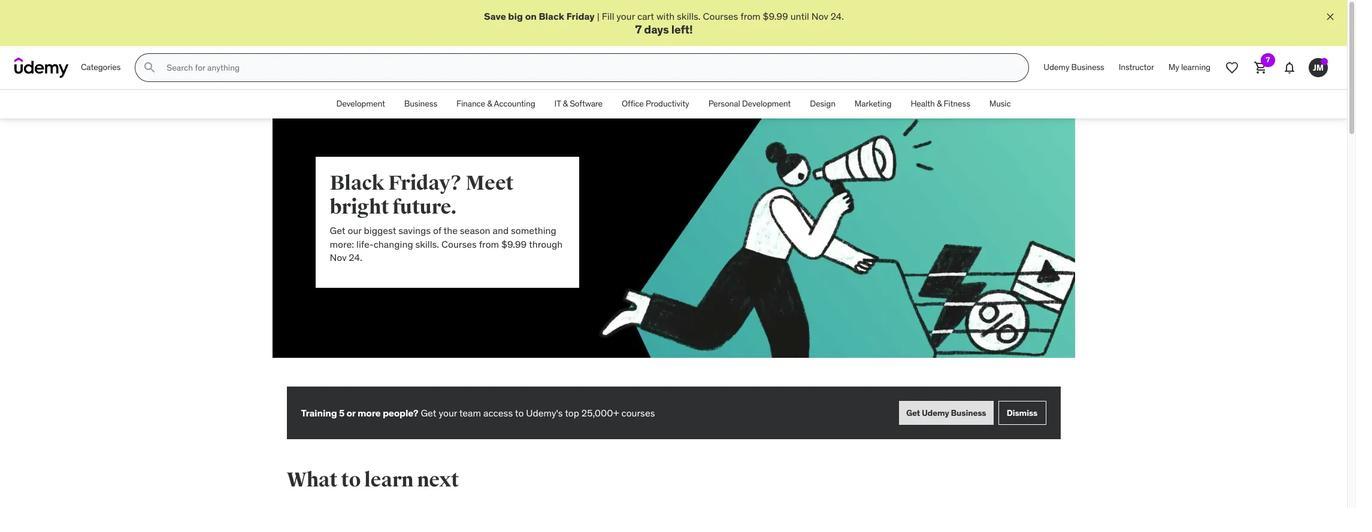 Task type: vqa. For each thing, say whether or not it's contained in the screenshot.
xsmall image in Development link
no



Task type: locate. For each thing, give the bounding box(es) containing it.
instructor link
[[1112, 53, 1161, 82]]

0 vertical spatial 7
[[635, 22, 642, 37]]

courses right the with
[[703, 10, 738, 22]]

1 horizontal spatial get
[[421, 407, 436, 419]]

get
[[330, 225, 345, 237], [421, 407, 436, 419], [906, 408, 920, 419]]

1 horizontal spatial development
[[742, 98, 791, 109]]

with
[[656, 10, 675, 22]]

left!
[[671, 22, 693, 37]]

udemy business
[[1044, 62, 1104, 73]]

1 horizontal spatial to
[[515, 407, 524, 419]]

$9.99 left until
[[763, 10, 788, 22]]

1 vertical spatial black
[[330, 171, 385, 196]]

0 horizontal spatial udemy
[[922, 408, 949, 419]]

1 development from the left
[[336, 98, 385, 109]]

24. inside "save big on black friday | fill your cart with skills. courses from $9.99 until nov 24. 7 days left!"
[[831, 10, 844, 22]]

instructor
[[1119, 62, 1154, 73]]

1 horizontal spatial business
[[951, 408, 986, 419]]

7 inside "save big on black friday | fill your cart with skills. courses from $9.99 until nov 24. 7 days left!"
[[635, 22, 642, 37]]

2 development from the left
[[742, 98, 791, 109]]

to left learn
[[341, 468, 361, 493]]

finance & accounting link
[[447, 90, 545, 119]]

office productivity
[[622, 98, 689, 109]]

24. down life-
[[349, 252, 362, 264]]

of
[[433, 225, 441, 237]]

development inside personal development 'link'
[[742, 98, 791, 109]]

get inside black friday? meet bright future. get our biggest savings of the season and something more: life-changing skills. courses from $9.99 through nov 24.
[[330, 225, 345, 237]]

your right fill on the left
[[617, 10, 635, 22]]

0 horizontal spatial to
[[341, 468, 361, 493]]

1 vertical spatial from
[[479, 238, 499, 250]]

0 vertical spatial nov
[[812, 10, 828, 22]]

0 horizontal spatial black
[[330, 171, 385, 196]]

training
[[301, 407, 337, 419]]

0 vertical spatial black
[[539, 10, 564, 22]]

personal development link
[[699, 90, 800, 119]]

business left finance
[[404, 98, 437, 109]]

2 horizontal spatial &
[[937, 98, 942, 109]]

our
[[348, 225, 362, 237]]

$9.99
[[763, 10, 788, 22], [501, 238, 527, 250]]

1 horizontal spatial &
[[563, 98, 568, 109]]

skills. down of
[[415, 238, 439, 250]]

season
[[460, 225, 490, 237]]

to
[[515, 407, 524, 419], [341, 468, 361, 493]]

categories
[[81, 62, 121, 73]]

dismiss button
[[998, 401, 1046, 425]]

& right 'it'
[[563, 98, 568, 109]]

personal
[[708, 98, 740, 109]]

bright
[[330, 195, 389, 220]]

1 horizontal spatial black
[[539, 10, 564, 22]]

courses
[[703, 10, 738, 22], [441, 238, 477, 250]]

business
[[1071, 62, 1104, 73], [404, 98, 437, 109], [951, 408, 986, 419]]

or
[[346, 407, 356, 419]]

0 horizontal spatial from
[[479, 238, 499, 250]]

software
[[570, 98, 603, 109]]

0 horizontal spatial development
[[336, 98, 385, 109]]

1 vertical spatial courses
[[441, 238, 477, 250]]

Search for anything text field
[[164, 58, 1014, 78]]

0 horizontal spatial courses
[[441, 238, 477, 250]]

business left dismiss
[[951, 408, 986, 419]]

development inside development link
[[336, 98, 385, 109]]

0 horizontal spatial 24.
[[349, 252, 362, 264]]

7 down cart
[[635, 22, 642, 37]]

skills.
[[677, 10, 701, 22], [415, 238, 439, 250]]

0 horizontal spatial $9.99
[[501, 238, 527, 250]]

health & fitness
[[911, 98, 970, 109]]

1 horizontal spatial courses
[[703, 10, 738, 22]]

office
[[622, 98, 644, 109]]

categories button
[[74, 53, 128, 82]]

from down and
[[479, 238, 499, 250]]

it & software
[[554, 98, 603, 109]]

0 horizontal spatial get
[[330, 225, 345, 237]]

udemy
[[1044, 62, 1069, 73], [922, 408, 949, 419]]

black
[[539, 10, 564, 22], [330, 171, 385, 196]]

&
[[487, 98, 492, 109], [563, 98, 568, 109], [937, 98, 942, 109]]

black inside black friday? meet bright future. get our biggest savings of the season and something more: life-changing skills. courses from $9.99 through nov 24.
[[330, 171, 385, 196]]

1 vertical spatial nov
[[330, 252, 347, 264]]

top
[[565, 407, 579, 419]]

1 & from the left
[[487, 98, 492, 109]]

1 horizontal spatial 24.
[[831, 10, 844, 22]]

0 vertical spatial 24.
[[831, 10, 844, 22]]

1 horizontal spatial from
[[740, 10, 761, 22]]

nov inside "save big on black friday | fill your cart with skills. courses from $9.99 until nov 24. 7 days left!"
[[812, 10, 828, 22]]

to right access
[[515, 407, 524, 419]]

until
[[790, 10, 809, 22]]

1 horizontal spatial 7
[[1266, 55, 1270, 64]]

0 horizontal spatial skills.
[[415, 238, 439, 250]]

1 horizontal spatial udemy
[[1044, 62, 1069, 73]]

0 vertical spatial skills.
[[677, 10, 701, 22]]

courses
[[621, 407, 655, 419]]

0 vertical spatial your
[[617, 10, 635, 22]]

0 vertical spatial $9.99
[[763, 10, 788, 22]]

next
[[417, 468, 459, 493]]

marketing link
[[845, 90, 901, 119]]

nov right until
[[812, 10, 828, 22]]

design link
[[800, 90, 845, 119]]

1 vertical spatial 7
[[1266, 55, 1270, 64]]

1 vertical spatial 24.
[[349, 252, 362, 264]]

your
[[617, 10, 635, 22], [439, 407, 457, 419]]

courses down the
[[441, 238, 477, 250]]

1 horizontal spatial nov
[[812, 10, 828, 22]]

1 vertical spatial to
[[341, 468, 361, 493]]

& right health
[[937, 98, 942, 109]]

office productivity link
[[612, 90, 699, 119]]

shopping cart with 7 items image
[[1254, 61, 1268, 75]]

1 horizontal spatial skills.
[[677, 10, 701, 22]]

savings
[[398, 225, 431, 237]]

skills. inside black friday? meet bright future. get our biggest savings of the season and something more: life-changing skills. courses from $9.99 through nov 24.
[[415, 238, 439, 250]]

from left until
[[740, 10, 761, 22]]

7
[[635, 22, 642, 37], [1266, 55, 1270, 64]]

3 & from the left
[[937, 98, 942, 109]]

your left team
[[439, 407, 457, 419]]

something
[[511, 225, 556, 237]]

music
[[989, 98, 1011, 109]]

get for training 5 or more people?
[[421, 407, 436, 419]]

24.
[[831, 10, 844, 22], [349, 252, 362, 264]]

|
[[597, 10, 600, 22]]

nov
[[812, 10, 828, 22], [330, 252, 347, 264]]

it
[[554, 98, 561, 109]]

health & fitness link
[[901, 90, 980, 119]]

nov down more:
[[330, 252, 347, 264]]

meet
[[466, 171, 514, 196]]

0 vertical spatial from
[[740, 10, 761, 22]]

black friday? meet bright future. get our biggest savings of the season and something more: life-changing skills. courses from $9.99 through nov 24.
[[330, 171, 563, 264]]

courses inside black friday? meet bright future. get our biggest savings of the season and something more: life-changing skills. courses from $9.99 through nov 24.
[[441, 238, 477, 250]]

$9.99 down and
[[501, 238, 527, 250]]

development
[[336, 98, 385, 109], [742, 98, 791, 109]]

0 horizontal spatial business
[[404, 98, 437, 109]]

big
[[508, 10, 523, 22]]

7 inside 'link'
[[1266, 55, 1270, 64]]

7 left the notifications image
[[1266, 55, 1270, 64]]

1 vertical spatial your
[[439, 407, 457, 419]]

1 horizontal spatial your
[[617, 10, 635, 22]]

& for software
[[563, 98, 568, 109]]

1 vertical spatial udemy
[[922, 408, 949, 419]]

1 vertical spatial $9.99
[[501, 238, 527, 250]]

0 horizontal spatial 7
[[635, 22, 642, 37]]

2 & from the left
[[563, 98, 568, 109]]

0 vertical spatial business
[[1071, 62, 1104, 73]]

you have alerts image
[[1321, 58, 1328, 65]]

1 horizontal spatial $9.99
[[763, 10, 788, 22]]

skills. up left!
[[677, 10, 701, 22]]

2 horizontal spatial get
[[906, 408, 920, 419]]

get for black friday? meet bright future.
[[330, 225, 345, 237]]

24. right until
[[831, 10, 844, 22]]

0 horizontal spatial &
[[487, 98, 492, 109]]

black up our
[[330, 171, 385, 196]]

0 vertical spatial courses
[[703, 10, 738, 22]]

business left instructor
[[1071, 62, 1104, 73]]

1 vertical spatial skills.
[[415, 238, 439, 250]]

0 horizontal spatial nov
[[330, 252, 347, 264]]

& right finance
[[487, 98, 492, 109]]

music link
[[980, 90, 1020, 119]]

black right the on
[[539, 10, 564, 22]]

from inside black friday? meet bright future. get our biggest savings of the season and something more: life-changing skills. courses from $9.99 through nov 24.
[[479, 238, 499, 250]]



Task type: describe. For each thing, give the bounding box(es) containing it.
personal development
[[708, 98, 791, 109]]

people?
[[383, 407, 418, 419]]

2 horizontal spatial business
[[1071, 62, 1104, 73]]

udemy's
[[526, 407, 563, 419]]

accounting
[[494, 98, 535, 109]]

through
[[529, 238, 563, 250]]

life-
[[356, 238, 374, 250]]

jm link
[[1304, 53, 1333, 82]]

save
[[484, 10, 506, 22]]

more
[[358, 407, 381, 419]]

0 vertical spatial udemy
[[1044, 62, 1069, 73]]

nov inside black friday? meet bright future. get our biggest savings of the season and something more: life-changing skills. courses from $9.99 through nov 24.
[[330, 252, 347, 264]]

on
[[525, 10, 537, 22]]

finance
[[456, 98, 485, 109]]

what to learn next
[[287, 468, 459, 493]]

24. inside black friday? meet bright future. get our biggest savings of the season and something more: life-changing skills. courses from $9.99 through nov 24.
[[349, 252, 362, 264]]

future.
[[392, 195, 457, 220]]

close image
[[1324, 11, 1336, 23]]

black inside "save big on black friday | fill your cart with skills. courses from $9.99 until nov 24. 7 days left!"
[[539, 10, 564, 22]]

my learning link
[[1161, 53, 1218, 82]]

& for fitness
[[937, 98, 942, 109]]

25,000+
[[582, 407, 619, 419]]

days
[[644, 22, 669, 37]]

udemy image
[[14, 58, 69, 78]]

get udemy business
[[906, 408, 986, 419]]

cart
[[637, 10, 654, 22]]

my learning
[[1169, 62, 1211, 73]]

courses inside "save big on black friday | fill your cart with skills. courses from $9.99 until nov 24. 7 days left!"
[[703, 10, 738, 22]]

business link
[[395, 90, 447, 119]]

& for accounting
[[487, 98, 492, 109]]

dismiss
[[1007, 408, 1038, 419]]

fill
[[602, 10, 614, 22]]

learn
[[364, 468, 413, 493]]

friday
[[566, 10, 595, 22]]

jm
[[1313, 62, 1324, 73]]

2 vertical spatial business
[[951, 408, 986, 419]]

changing
[[374, 238, 413, 250]]

your inside "save big on black friday | fill your cart with skills. courses from $9.99 until nov 24. 7 days left!"
[[617, 10, 635, 22]]

$9.99 inside "save big on black friday | fill your cart with skills. courses from $9.99 until nov 24. 7 days left!"
[[763, 10, 788, 22]]

training 5 or more people? get your team access to udemy's top 25,000+ courses
[[301, 407, 655, 419]]

productivity
[[646, 98, 689, 109]]

friday?
[[388, 171, 462, 196]]

get udemy business link
[[899, 401, 993, 425]]

design
[[810, 98, 835, 109]]

the
[[443, 225, 458, 237]]

submit search image
[[143, 61, 157, 75]]

0 vertical spatial to
[[515, 407, 524, 419]]

save big on black friday | fill your cart with skills. courses from $9.99 until nov 24. 7 days left!
[[484, 10, 844, 37]]

more:
[[330, 238, 354, 250]]

it & software link
[[545, 90, 612, 119]]

biggest
[[364, 225, 396, 237]]

finance & accounting
[[456, 98, 535, 109]]

team
[[459, 407, 481, 419]]

skills. inside "save big on black friday | fill your cart with skills. courses from $9.99 until nov 24. 7 days left!"
[[677, 10, 701, 22]]

0 horizontal spatial your
[[439, 407, 457, 419]]

my
[[1169, 62, 1179, 73]]

health
[[911, 98, 935, 109]]

from inside "save big on black friday | fill your cart with skills. courses from $9.99 until nov 24. 7 days left!"
[[740, 10, 761, 22]]

what
[[287, 468, 337, 493]]

1 vertical spatial business
[[404, 98, 437, 109]]

access
[[483, 407, 513, 419]]

7 link
[[1247, 53, 1275, 82]]

udemy business link
[[1036, 53, 1112, 82]]

learning
[[1181, 62, 1211, 73]]

5
[[339, 407, 344, 419]]

fitness
[[944, 98, 970, 109]]

marketing
[[855, 98, 892, 109]]

and
[[493, 225, 509, 237]]

development link
[[327, 90, 395, 119]]

$9.99 inside black friday? meet bright future. get our biggest savings of the season and something more: life-changing skills. courses from $9.99 through nov 24.
[[501, 238, 527, 250]]

notifications image
[[1282, 61, 1297, 75]]

wishlist image
[[1225, 61, 1239, 75]]



